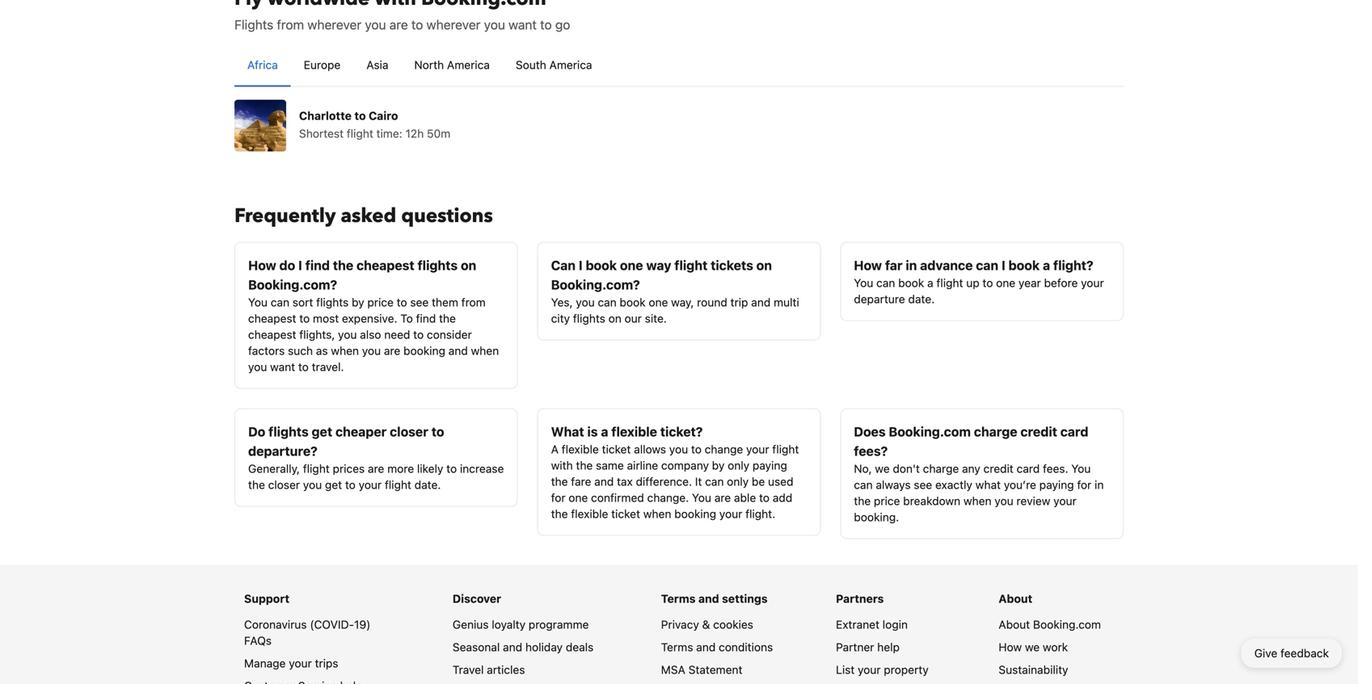 Task type: vqa. For each thing, say whether or not it's contained in the screenshot.


Task type: describe. For each thing, give the bounding box(es) containing it.
privacy & cookies
[[661, 619, 754, 632]]

property
[[884, 664, 929, 677]]

to down prices
[[345, 479, 356, 492]]

north america
[[414, 58, 490, 72]]

generally,
[[248, 463, 300, 476]]

you inside does booking.com charge credit card fees? no, we don't charge any credit card fees. you can always see exactly what you're paying for in the price breakdown when you review your booking.
[[995, 495, 1014, 508]]

1 vertical spatial ticket
[[611, 508, 640, 521]]

your inside 'how far in advance can i book a flight? you can book a flight up to one year before your departure date.'
[[1081, 277, 1104, 290]]

increase
[[460, 463, 504, 476]]

1 vertical spatial only
[[727, 475, 749, 489]]

msa
[[661, 664, 686, 677]]

0 vertical spatial only
[[728, 459, 750, 473]]

paying for what is a flexible ticket?
[[753, 459, 787, 473]]

don't
[[893, 463, 920, 476]]

it
[[695, 475, 702, 489]]

paying for does booking.com charge credit card fees?
[[1040, 479, 1074, 492]]

add
[[773, 492, 793, 505]]

exactly
[[936, 479, 973, 492]]

seasonal
[[453, 641, 500, 655]]

fees?
[[854, 444, 888, 459]]

1 vertical spatial get
[[325, 479, 342, 492]]

trip
[[731, 296, 748, 309]]

and down the & at the right of page
[[696, 641, 716, 655]]

you inside 'how far in advance can i book a flight? you can book a flight up to one year before your departure date.'
[[854, 277, 874, 290]]

ticket?
[[660, 425, 703, 440]]

yes,
[[551, 296, 573, 309]]

are inside what is a flexible ticket? a flexible ticket allows you to change your flight with the same airline company by only paying the fare and tax difference. it can only be used for one confirmed change. you are able to add the flexible ticket when booking your flight.
[[715, 492, 731, 505]]

north america button
[[401, 44, 503, 86]]

genius
[[453, 619, 489, 632]]

flights inside do flights get cheaper closer to departure? generally, flight prices are more likely to increase the closer you get to your flight date.
[[269, 425, 309, 440]]

one up site.
[[649, 296, 668, 309]]

privacy & cookies link
[[661, 619, 754, 632]]

can inside does booking.com charge credit card fees? no, we don't charge any credit card fees. you can always see exactly what you're paying for in the price breakdown when you review your booking.
[[854, 479, 873, 492]]

from inside how do i find the cheapest flights on booking.com? you can sort flights by price to see them from cheapest to most expensive. to find the cheapest flights, you also need to consider factors such as when you are booking and when you want to travel.
[[462, 296, 486, 309]]

flights,
[[299, 328, 335, 342]]

date. inside do flights get cheaper closer to departure? generally, flight prices are more likely to increase the closer you get to your flight date.
[[415, 479, 441, 492]]

the inside do flights get cheaper closer to departure? generally, flight prices are more likely to increase the closer you get to your flight date.
[[248, 479, 265, 492]]

12h
[[406, 127, 424, 140]]

you down also
[[362, 344, 381, 358]]

a inside what is a flexible ticket? a flexible ticket allows you to change your flight with the same airline company by only paying the fare and tax difference. it can only be used for one confirmed change. you are able to add the flexible ticket when booking your flight.
[[601, 425, 608, 440]]

your inside do flights get cheaper closer to departure? generally, flight prices are more likely to increase the closer you get to your flight date.
[[359, 479, 382, 492]]

settings
[[722, 593, 768, 606]]

breakdown
[[903, 495, 961, 508]]

travel articles
[[453, 664, 525, 677]]

0 horizontal spatial from
[[277, 17, 304, 32]]

you inside how do i find the cheapest flights on booking.com? you can sort flights by price to see them from cheapest to most expensive. to find the cheapest flights, you also need to consider factors such as when you are booking and when you want to travel.
[[248, 296, 268, 309]]

want inside how do i find the cheapest flights on booking.com? you can sort flights by price to see them from cheapest to most expensive. to find the cheapest flights, you also need to consider factors such as when you are booking and when you want to travel.
[[270, 361, 295, 374]]

programme
[[529, 619, 589, 632]]

1 horizontal spatial card
[[1061, 425, 1089, 440]]

by inside what is a flexible ticket? a flexible ticket allows you to change your flight with the same airline company by only paying the fare and tax difference. it can only be used for one confirmed change. you are able to add the flexible ticket when booking your flight.
[[712, 459, 725, 473]]

used
[[768, 475, 794, 489]]

you left also
[[338, 328, 357, 342]]

price inside how do i find the cheapest flights on booking.com? you can sort flights by price to see them from cheapest to most expensive. to find the cheapest flights, you also need to consider factors such as when you are booking and when you want to travel.
[[367, 296, 394, 309]]

can up up
[[976, 258, 999, 273]]

asia button
[[354, 44, 401, 86]]

difference.
[[636, 475, 692, 489]]

tax
[[617, 475, 633, 489]]

i inside can i book one way flight tickets on booking.com? yes, you can book one way, round trip and multi city flights on our site.
[[579, 258, 583, 273]]

coronavirus (covid-19) faqs link
[[244, 619, 371, 648]]

list
[[836, 664, 855, 677]]

1 vertical spatial cheapest
[[248, 312, 296, 325]]

asia
[[367, 58, 389, 72]]

how for how far in advance can i book a flight?
[[854, 258, 882, 273]]

you inside can i book one way flight tickets on booking.com? yes, you can book one way, round trip and multi city flights on our site.
[[576, 296, 595, 309]]

seasonal and holiday deals link
[[453, 641, 594, 655]]

your down partner help link
[[858, 664, 881, 677]]

to up "north" at the left
[[411, 17, 423, 32]]

how we work link
[[999, 641, 1068, 655]]

flight inside 'how far in advance can i book a flight? you can book a flight up to one year before your departure date.'
[[937, 277, 963, 290]]

genius loyalty programme
[[453, 619, 589, 632]]

about for about
[[999, 593, 1033, 606]]

see inside does booking.com charge credit card fees? no, we don't charge any credit card fees. you can always see exactly what you're paying for in the price breakdown when you review your booking.
[[914, 479, 933, 492]]

to
[[401, 312, 413, 325]]

2 vertical spatial flexible
[[571, 508, 608, 521]]

terms and settings
[[661, 593, 768, 606]]

confirmed
[[591, 492, 644, 505]]

allows
[[634, 443, 666, 456]]

is
[[587, 425, 598, 440]]

go
[[555, 17, 570, 32]]

privacy
[[661, 619, 699, 632]]

america for south america
[[550, 58, 592, 72]]

for inside what is a flexible ticket? a flexible ticket allows you to change your flight with the same airline company by only paying the fare and tax difference. it can only be used for one confirmed change. you are able to add the flexible ticket when booking your flight.
[[551, 492, 566, 505]]

time:
[[377, 127, 402, 140]]

do flights get cheaper closer to departure? generally, flight prices are more likely to increase the closer you get to your flight date.
[[248, 425, 504, 492]]

consider
[[427, 328, 472, 342]]

how for how do i find the cheapest flights on booking.com?
[[248, 258, 276, 273]]

you inside what is a flexible ticket? a flexible ticket allows you to change your flight with the same airline company by only paying the fare and tax difference. it can only be used for one confirmed change. you are able to add the flexible ticket when booking your flight.
[[692, 492, 712, 505]]

give
[[1255, 647, 1278, 661]]

booking.com for does
[[889, 425, 971, 440]]

you up asia
[[365, 17, 386, 32]]

1 horizontal spatial charge
[[974, 425, 1018, 440]]

can inside can i book one way flight tickets on booking.com? yes, you can book one way, round trip and multi city flights on our site.
[[598, 296, 617, 309]]

charlotte
[[299, 109, 352, 123]]

terms and conditions
[[661, 641, 773, 655]]

booking.com for about
[[1033, 619, 1101, 632]]

most
[[313, 312, 339, 325]]

0 horizontal spatial charge
[[923, 463, 959, 476]]

book up our
[[620, 296, 646, 309]]

extranet
[[836, 619, 880, 632]]

flight inside can i book one way flight tickets on booking.com? yes, you can book one way, round trip and multi city flights on our site.
[[675, 258, 708, 273]]

when down consider
[[471, 344, 499, 358]]

can up departure
[[877, 277, 895, 290]]

0 vertical spatial flexible
[[612, 425, 657, 440]]

when inside does booking.com charge credit card fees? no, we don't charge any credit card fees. you can always see exactly what you're paying for in the price breakdown when you review your booking.
[[964, 495, 992, 508]]

cookies
[[713, 619, 754, 632]]

america for north america
[[447, 58, 490, 72]]

holiday
[[526, 641, 563, 655]]

about for about booking.com
[[999, 619, 1030, 632]]

does
[[854, 425, 886, 440]]

always
[[876, 479, 911, 492]]

give feedback
[[1255, 647, 1329, 661]]

and inside can i book one way flight tickets on booking.com? yes, you can book one way, round trip and multi city flights on our site.
[[751, 296, 771, 309]]

flight left prices
[[303, 463, 330, 476]]

book right can
[[586, 258, 617, 273]]

help
[[878, 641, 900, 655]]

way
[[646, 258, 672, 273]]

support
[[244, 593, 290, 606]]

likely
[[417, 463, 443, 476]]

by inside how do i find the cheapest flights on booking.com? you can sort flights by price to see them from cheapest to most expensive. to find the cheapest flights, you also need to consider factors such as when you are booking and when you want to travel.
[[352, 296, 364, 309]]

you down factors at the left of page
[[248, 361, 267, 374]]

flight down more
[[385, 479, 412, 492]]

flights up most
[[316, 296, 349, 309]]

discover
[[453, 593, 501, 606]]

deals
[[566, 641, 594, 655]]

tickets
[[711, 258, 754, 273]]

departure?
[[248, 444, 318, 459]]

0 vertical spatial get
[[312, 425, 332, 440]]

partners
[[836, 593, 884, 606]]

in inside 'how far in advance can i book a flight? you can book a flight up to one year before your departure date.'
[[906, 258, 917, 273]]

questions
[[401, 203, 493, 230]]

departure
[[854, 293, 905, 306]]

and down loyalty
[[503, 641, 523, 655]]

1 horizontal spatial find
[[416, 312, 436, 325]]

south america
[[516, 58, 592, 72]]

any
[[962, 463, 981, 476]]

to right likely
[[447, 463, 457, 476]]

flights inside can i book one way flight tickets on booking.com? yes, you can book one way, round trip and multi city flights on our site.
[[573, 312, 606, 325]]

tab list containing africa
[[235, 44, 1124, 88]]

airline
[[627, 459, 658, 473]]

how we work
[[999, 641, 1068, 655]]

fare
[[571, 475, 591, 489]]

the inside does booking.com charge credit card fees? no, we don't charge any credit card fees. you can always see exactly what you're paying for in the price breakdown when you review your booking.
[[854, 495, 871, 508]]

change.
[[647, 492, 689, 505]]

0 vertical spatial ticket
[[602, 443, 631, 456]]

with
[[551, 459, 573, 473]]

booking inside what is a flexible ticket? a flexible ticket allows you to change your flight with the same airline company by only paying the fare and tax difference. it can only be used for one confirmed change. you are able to add the flexible ticket when booking your flight.
[[675, 508, 717, 521]]

to up likely
[[432, 425, 444, 440]]

statement
[[689, 664, 743, 677]]

africa
[[247, 58, 278, 72]]

what
[[976, 479, 1001, 492]]

as
[[316, 344, 328, 358]]

0 vertical spatial closer
[[390, 425, 428, 440]]

factors
[[248, 344, 285, 358]]

you up north america
[[484, 17, 505, 32]]

manage your trips link
[[244, 657, 338, 671]]

far
[[885, 258, 903, 273]]



Task type: locate. For each thing, give the bounding box(es) containing it.
you left sort
[[248, 296, 268, 309]]

to inside 'how far in advance can i book a flight? you can book a flight up to one year before your departure date.'
[[983, 277, 993, 290]]

sustainability
[[999, 664, 1069, 677]]

1 vertical spatial card
[[1017, 463, 1040, 476]]

1 horizontal spatial a
[[928, 277, 934, 290]]

0 horizontal spatial price
[[367, 296, 394, 309]]

1 america from the left
[[447, 58, 490, 72]]

terms up privacy
[[661, 593, 696, 606]]

when down the what
[[964, 495, 992, 508]]

0 horizontal spatial find
[[305, 258, 330, 273]]

more
[[387, 463, 414, 476]]

flight left time:
[[347, 127, 373, 140]]

to left go
[[540, 17, 552, 32]]

1 vertical spatial we
[[1025, 641, 1040, 655]]

credit up "fees."
[[1021, 425, 1058, 440]]

travel
[[453, 664, 484, 677]]

by
[[352, 296, 364, 309], [712, 459, 725, 473]]

booking.com
[[889, 425, 971, 440], [1033, 619, 1101, 632]]

booking.com inside does booking.com charge credit card fees? no, we don't charge any credit card fees. you can always see exactly what you're paying for in the price breakdown when you review your booking.
[[889, 425, 971, 440]]

seasonal and holiday deals
[[453, 641, 594, 655]]

date.
[[908, 293, 935, 306], [415, 479, 441, 492]]

can
[[551, 258, 576, 273]]

1 horizontal spatial from
[[462, 296, 486, 309]]

give feedback button
[[1242, 640, 1342, 669]]

flight up used
[[773, 443, 799, 456]]

in right far
[[906, 258, 917, 273]]

0 horizontal spatial want
[[270, 361, 295, 374]]

flights
[[235, 17, 273, 32]]

you inside does booking.com charge credit card fees? no, we don't charge any credit card fees. you can always see exactly what you're paying for in the price breakdown when you review your booking.
[[1072, 463, 1091, 476]]

date. inside 'how far in advance can i book a flight? you can book a flight up to one year before your departure date.'
[[908, 293, 935, 306]]

1 horizontal spatial booking.com?
[[551, 277, 640, 293]]

flight inside what is a flexible ticket? a flexible ticket allows you to change your flight with the same airline company by only paying the fare and tax difference. it can only be used for one confirmed change. you are able to add the flexible ticket when booking your flight.
[[773, 443, 799, 456]]

0 horizontal spatial in
[[906, 258, 917, 273]]

a right is
[[601, 425, 608, 440]]

in inside does booking.com charge credit card fees? no, we don't charge any credit card fees. you can always see exactly what you're paying for in the price breakdown when you review your booking.
[[1095, 479, 1104, 492]]

and down same
[[595, 475, 614, 489]]

1 horizontal spatial america
[[550, 58, 592, 72]]

you
[[365, 17, 386, 32], [484, 17, 505, 32], [576, 296, 595, 309], [338, 328, 357, 342], [362, 344, 381, 358], [248, 361, 267, 374], [669, 443, 688, 456], [303, 479, 322, 492], [995, 495, 1014, 508]]

terms for terms and conditions
[[661, 641, 693, 655]]

0 vertical spatial paying
[[753, 459, 787, 473]]

1 vertical spatial see
[[914, 479, 933, 492]]

flight inside charlotte to cairo shortest flight time: 12h 50m
[[347, 127, 373, 140]]

flights from wherever you are to wherever you want to go
[[235, 17, 570, 32]]

extranet login link
[[836, 619, 908, 632]]

your left trips
[[289, 657, 312, 671]]

sort
[[293, 296, 313, 309]]

0 horizontal spatial a
[[601, 425, 608, 440]]

want left go
[[509, 17, 537, 32]]

our
[[625, 312, 642, 325]]

0 vertical spatial charge
[[974, 425, 1018, 440]]

from
[[277, 17, 304, 32], [462, 296, 486, 309]]

from right flights
[[277, 17, 304, 32]]

ticket
[[602, 443, 631, 456], [611, 508, 640, 521]]

booking.com? for i
[[248, 277, 337, 293]]

2 i from the left
[[579, 258, 583, 273]]

a
[[1043, 258, 1051, 273], [928, 277, 934, 290], [601, 425, 608, 440]]

1 horizontal spatial for
[[1077, 479, 1092, 492]]

about booking.com link
[[999, 619, 1101, 632]]

1 horizontal spatial how
[[854, 258, 882, 273]]

how inside 'how far in advance can i book a flight? you can book a flight up to one year before your departure date.'
[[854, 258, 882, 273]]

card up you're
[[1017, 463, 1040, 476]]

how inside how do i find the cheapest flights on booking.com? you can sort flights by price to see them from cheapest to most expensive. to find the cheapest flights, you also need to consider factors such as when you are booking and when you want to travel.
[[248, 258, 276, 273]]

0 vertical spatial see
[[410, 296, 429, 309]]

flight?
[[1054, 258, 1094, 273]]

1 vertical spatial flexible
[[562, 443, 599, 456]]

1 vertical spatial charge
[[923, 463, 959, 476]]

manage your trips
[[244, 657, 338, 671]]

america inside button
[[447, 58, 490, 72]]

to right need
[[413, 328, 424, 342]]

you inside do flights get cheaper closer to departure? generally, flight prices are more likely to increase the closer you get to your flight date.
[[303, 479, 322, 492]]

booking down consider
[[404, 344, 446, 358]]

to
[[411, 17, 423, 32], [540, 17, 552, 32], [355, 109, 366, 123], [983, 277, 993, 290], [397, 296, 407, 309], [299, 312, 310, 325], [413, 328, 424, 342], [298, 361, 309, 374], [432, 425, 444, 440], [691, 443, 702, 456], [447, 463, 457, 476], [345, 479, 356, 492], [759, 492, 770, 505]]

booking inside how do i find the cheapest flights on booking.com? you can sort flights by price to see them from cheapest to most expensive. to find the cheapest flights, you also need to consider factors such as when you are booking and when you want to travel.
[[404, 344, 446, 358]]

0 horizontal spatial america
[[447, 58, 490, 72]]

1 vertical spatial date.
[[415, 479, 441, 492]]

you
[[854, 277, 874, 290], [248, 296, 268, 309], [1072, 463, 1091, 476], [692, 492, 712, 505]]

booking.com? inside can i book one way flight tickets on booking.com? yes, you can book one way, round trip and multi city flights on our site.
[[551, 277, 640, 293]]

1 horizontal spatial booking.com
[[1033, 619, 1101, 632]]

site.
[[645, 312, 667, 325]]

1 vertical spatial about
[[999, 619, 1030, 632]]

terms
[[661, 593, 696, 606], [661, 641, 693, 655]]

0 vertical spatial from
[[277, 17, 304, 32]]

1 horizontal spatial closer
[[390, 425, 428, 440]]

1 terms from the top
[[661, 593, 696, 606]]

1 vertical spatial a
[[928, 277, 934, 290]]

0 horizontal spatial date.
[[415, 479, 441, 492]]

your right review
[[1054, 495, 1077, 508]]

0 vertical spatial by
[[352, 296, 364, 309]]

2 wherever from the left
[[427, 17, 481, 32]]

1 vertical spatial want
[[270, 361, 295, 374]]

are
[[390, 17, 408, 32], [384, 344, 401, 358], [368, 463, 384, 476], [715, 492, 731, 505]]

msa statement
[[661, 664, 743, 677]]

able
[[734, 492, 756, 505]]

cheaper
[[336, 425, 387, 440]]

flights right city
[[573, 312, 606, 325]]

can right it
[[705, 475, 724, 489]]

about
[[999, 593, 1033, 606], [999, 619, 1030, 632]]

when inside what is a flexible ticket? a flexible ticket allows you to change your flight with the same airline company by only paying the fare and tax difference. it can only be used for one confirmed change. you are able to add the flexible ticket when booking your flight.
[[643, 508, 672, 521]]

wherever up europe at left
[[308, 17, 362, 32]]

1 vertical spatial price
[[874, 495, 900, 508]]

1 vertical spatial paying
[[1040, 479, 1074, 492]]

and inside what is a flexible ticket? a flexible ticket allows you to change your flight with the same airline company by only paying the fare and tax difference. it can only be used for one confirmed change. you are able to add the flexible ticket when booking your flight.
[[595, 475, 614, 489]]

2 about from the top
[[999, 619, 1030, 632]]

your inside does booking.com charge credit card fees? no, we don't charge any credit card fees. you can always see exactly what you're paying for in the price breakdown when you review your booking.
[[1054, 495, 1077, 508]]

see inside how do i find the cheapest flights on booking.com? you can sort flights by price to see them from cheapest to most expensive. to find the cheapest flights, you also need to consider factors such as when you are booking and when you want to travel.
[[410, 296, 429, 309]]

you down it
[[692, 492, 712, 505]]

on
[[461, 258, 477, 273], [757, 258, 772, 273], [609, 312, 622, 325]]

to down such
[[298, 361, 309, 374]]

1 horizontal spatial booking
[[675, 508, 717, 521]]

can
[[976, 258, 999, 273], [877, 277, 895, 290], [271, 296, 290, 309], [598, 296, 617, 309], [705, 475, 724, 489], [854, 479, 873, 492]]

card
[[1061, 425, 1089, 440], [1017, 463, 1040, 476]]

booking.com? down the do
[[248, 277, 337, 293]]

0 vertical spatial date.
[[908, 293, 935, 306]]

see up "to"
[[410, 296, 429, 309]]

you right "fees."
[[1072, 463, 1091, 476]]

when down change.
[[643, 508, 672, 521]]

flight down advance
[[937, 277, 963, 290]]

get down prices
[[325, 479, 342, 492]]

0 vertical spatial price
[[367, 296, 394, 309]]

charlotte to cairo image
[[235, 100, 286, 152]]

0 horizontal spatial booking.com?
[[248, 277, 337, 293]]

on for how do i find the cheapest flights on booking.com?
[[461, 258, 477, 273]]

paying inside does booking.com charge credit card fees? no, we don't charge any credit card fees. you can always see exactly what you're paying for in the price breakdown when you review your booking.
[[1040, 479, 1074, 492]]

do
[[279, 258, 295, 273]]

0 vertical spatial about
[[999, 593, 1033, 606]]

flight right the way
[[675, 258, 708, 273]]

paying inside what is a flexible ticket? a flexible ticket allows you to change your flight with the same airline company by only paying the fare and tax difference. it can only be used for one confirmed change. you are able to add the flexible ticket when booking your flight.
[[753, 459, 787, 473]]

0 horizontal spatial on
[[461, 258, 477, 273]]

europe button
[[291, 44, 354, 86]]

0 vertical spatial in
[[906, 258, 917, 273]]

50m
[[427, 127, 451, 140]]

0 vertical spatial want
[[509, 17, 537, 32]]

1 horizontal spatial price
[[874, 495, 900, 508]]

advance
[[920, 258, 973, 273]]

0 horizontal spatial by
[[352, 296, 364, 309]]

i inside how do i find the cheapest flights on booking.com? you can sort flights by price to see them from cheapest to most expensive. to find the cheapest flights, you also need to consider factors such as when you are booking and when you want to travel.
[[298, 258, 302, 273]]

and
[[751, 296, 771, 309], [449, 344, 468, 358], [595, 475, 614, 489], [699, 593, 719, 606], [503, 641, 523, 655], [696, 641, 716, 655]]

0 vertical spatial booking
[[404, 344, 446, 358]]

booking.
[[854, 511, 899, 524]]

flight
[[347, 127, 373, 140], [675, 258, 708, 273], [937, 277, 963, 290], [773, 443, 799, 456], [303, 463, 330, 476], [385, 479, 412, 492]]

i inside 'how far in advance can i book a flight? you can book a flight up to one year before your departure date.'
[[1002, 258, 1006, 273]]

2 horizontal spatial a
[[1043, 258, 1051, 273]]

1 horizontal spatial wherever
[[427, 17, 481, 32]]

one
[[620, 258, 643, 273], [996, 277, 1016, 290], [649, 296, 668, 309], [569, 492, 588, 505]]

can i book one way flight tickets on booking.com? yes, you can book one way, round trip and multi city flights on our site.
[[551, 258, 800, 325]]

0 horizontal spatial closer
[[268, 479, 300, 492]]

1 vertical spatial booking.com
[[1033, 619, 1101, 632]]

when
[[331, 344, 359, 358], [471, 344, 499, 358], [964, 495, 992, 508], [643, 508, 672, 521]]

one inside 'how far in advance can i book a flight? you can book a flight up to one year before your departure date.'
[[996, 277, 1016, 290]]

only up able
[[727, 475, 749, 489]]

review
[[1017, 495, 1051, 508]]

south
[[516, 58, 547, 72]]

wherever up north america
[[427, 17, 481, 32]]

ticket down confirmed on the left bottom of page
[[611, 508, 640, 521]]

booking.com? down can
[[551, 277, 640, 293]]

1 vertical spatial booking
[[675, 508, 717, 521]]

america inside button
[[550, 58, 592, 72]]

travel.
[[312, 361, 344, 374]]

1 vertical spatial in
[[1095, 479, 1104, 492]]

articles
[[487, 664, 525, 677]]

what
[[551, 425, 584, 440]]

1 vertical spatial terms
[[661, 641, 693, 655]]

book down far
[[899, 277, 925, 290]]

want down factors at the left of page
[[270, 361, 295, 374]]

3 i from the left
[[1002, 258, 1006, 273]]

0 vertical spatial cheapest
[[357, 258, 415, 273]]

price inside does booking.com charge credit card fees? no, we don't charge any credit card fees. you can always see exactly what you're paying for in the price breakdown when you review your booking.
[[874, 495, 900, 508]]

find right the do
[[305, 258, 330, 273]]

1 booking.com? from the left
[[248, 277, 337, 293]]

and up privacy & cookies
[[699, 593, 719, 606]]

manage
[[244, 657, 286, 671]]

we inside does booking.com charge credit card fees? no, we don't charge any credit card fees. you can always see exactly what you're paying for in the price breakdown when you review your booking.
[[875, 463, 890, 476]]

them
[[432, 296, 458, 309]]

2 horizontal spatial on
[[757, 258, 772, 273]]

booking.com? for book
[[551, 277, 640, 293]]

round
[[697, 296, 728, 309]]

1 about from the top
[[999, 593, 1033, 606]]

2 vertical spatial cheapest
[[248, 328, 296, 342]]

to up 'company'
[[691, 443, 702, 456]]

and inside how do i find the cheapest flights on booking.com? you can sort flights by price to see them from cheapest to most expensive. to find the cheapest flights, you also need to consider factors such as when you are booking and when you want to travel.
[[449, 344, 468, 358]]

your down flight?
[[1081, 277, 1104, 290]]

about up about booking.com
[[999, 593, 1033, 606]]

1 horizontal spatial credit
[[1021, 425, 1058, 440]]

to left cairo
[[355, 109, 366, 123]]

terms down privacy
[[661, 641, 693, 655]]

for down with
[[551, 492, 566, 505]]

sustainability link
[[999, 664, 1069, 677]]

no,
[[854, 463, 872, 476]]

can right yes,
[[598, 296, 617, 309]]

can left sort
[[271, 296, 290, 309]]

0 horizontal spatial booking.com
[[889, 425, 971, 440]]

1 horizontal spatial i
[[579, 258, 583, 273]]

1 horizontal spatial on
[[609, 312, 622, 325]]

faqs
[[244, 635, 272, 648]]

booking.com? inside how do i find the cheapest flights on booking.com? you can sort flights by price to see them from cheapest to most expensive. to find the cheapest flights, you also need to consider factors such as when you are booking and when you want to travel.
[[248, 277, 337, 293]]

0 horizontal spatial paying
[[753, 459, 787, 473]]

1 vertical spatial closer
[[268, 479, 300, 492]]

same
[[596, 459, 624, 473]]

one left the way
[[620, 258, 643, 273]]

list your property link
[[836, 664, 929, 677]]

price up expensive.
[[367, 296, 394, 309]]

loyalty
[[492, 619, 526, 632]]

you up 'company'
[[669, 443, 688, 456]]

in
[[906, 258, 917, 273], [1095, 479, 1104, 492]]

america right "south"
[[550, 58, 592, 72]]

book up year
[[1009, 258, 1040, 273]]

south america button
[[503, 44, 605, 86]]

can inside how do i find the cheapest flights on booking.com? you can sort flights by price to see them from cheapest to most expensive. to find the cheapest flights, you also need to consider factors such as when you are booking and when you want to travel.
[[271, 296, 290, 309]]

flights up "them"
[[418, 258, 458, 273]]

expensive.
[[342, 312, 397, 325]]

price
[[367, 296, 394, 309], [874, 495, 900, 508]]

can inside what is a flexible ticket? a flexible ticket allows you to change your flight with the same airline company by only paying the fare and tax difference. it can only be used for one confirmed change. you are able to add the flexible ticket when booking your flight.
[[705, 475, 724, 489]]

2 booking.com? from the left
[[551, 277, 640, 293]]

1 horizontal spatial we
[[1025, 641, 1040, 655]]

how left the do
[[248, 258, 276, 273]]

terms and conditions link
[[661, 641, 773, 655]]

1 horizontal spatial in
[[1095, 479, 1104, 492]]

your down able
[[720, 508, 743, 521]]

1 horizontal spatial by
[[712, 459, 725, 473]]

0 vertical spatial find
[[305, 258, 330, 273]]

0 horizontal spatial see
[[410, 296, 429, 309]]

one left year
[[996, 277, 1016, 290]]

one inside what is a flexible ticket? a flexible ticket allows you to change your flight with the same airline company by only paying the fare and tax difference. it can only be used for one confirmed change. you are able to add the flexible ticket when booking your flight.
[[569, 492, 588, 505]]

0 vertical spatial booking.com
[[889, 425, 971, 440]]

0 horizontal spatial credit
[[984, 463, 1014, 476]]

are inside how do i find the cheapest flights on booking.com? you can sort flights by price to see them from cheapest to most expensive. to find the cheapest flights, you also need to consider factors such as when you are booking and when you want to travel.
[[384, 344, 401, 358]]

0 horizontal spatial how
[[248, 258, 276, 273]]

charge up any
[[974, 425, 1018, 440]]

1 vertical spatial credit
[[984, 463, 1014, 476]]

booking
[[404, 344, 446, 358], [675, 508, 717, 521]]

to down sort
[[299, 312, 310, 325]]

can down the no,
[[854, 479, 873, 492]]

1 horizontal spatial date.
[[908, 293, 935, 306]]

a down advance
[[928, 277, 934, 290]]

0 horizontal spatial for
[[551, 492, 566, 505]]

booking.com up don't
[[889, 425, 971, 440]]

closer down generally,
[[268, 479, 300, 492]]

&
[[702, 619, 710, 632]]

0 horizontal spatial card
[[1017, 463, 1040, 476]]

in right you're
[[1095, 479, 1104, 492]]

for inside does booking.com charge credit card fees? no, we don't charge any credit card fees. you can always see exactly what you're paying for in the price breakdown when you review your booking.
[[1077, 479, 1092, 492]]

1 vertical spatial by
[[712, 459, 725, 473]]

to up "to"
[[397, 296, 407, 309]]

0 horizontal spatial we
[[875, 463, 890, 476]]

north
[[414, 58, 444, 72]]

up
[[967, 277, 980, 290]]

0 vertical spatial a
[[1043, 258, 1051, 273]]

0 vertical spatial credit
[[1021, 425, 1058, 440]]

2 terms from the top
[[661, 641, 693, 655]]

1 vertical spatial from
[[462, 296, 486, 309]]

paying
[[753, 459, 787, 473], [1040, 479, 1074, 492]]

paying up used
[[753, 459, 787, 473]]

0 horizontal spatial booking
[[404, 344, 446, 358]]

are inside do flights get cheaper closer to departure? generally, flight prices are more likely to increase the closer you get to your flight date.
[[368, 463, 384, 476]]

when right as in the bottom of the page
[[331, 344, 359, 358]]

on inside how do i find the cheapest flights on booking.com? you can sort flights by price to see them from cheapest to most expensive. to find the cheapest flights, you also need to consider factors such as when you are booking and when you want to travel.
[[461, 258, 477, 273]]

credit
[[1021, 425, 1058, 440], [984, 463, 1014, 476]]

trips
[[315, 657, 338, 671]]

on for can i book one way flight tickets on booking.com?
[[757, 258, 772, 273]]

do
[[248, 425, 265, 440]]

the
[[333, 258, 354, 273], [439, 312, 456, 325], [576, 459, 593, 473], [551, 475, 568, 489], [248, 479, 265, 492], [854, 495, 871, 508], [551, 508, 568, 521]]

closer up more
[[390, 425, 428, 440]]

frequently
[[235, 203, 336, 230]]

your
[[1081, 277, 1104, 290], [746, 443, 769, 456], [359, 479, 382, 492], [1054, 495, 1077, 508], [720, 508, 743, 521], [289, 657, 312, 671], [858, 664, 881, 677]]

are up asia button
[[390, 17, 408, 32]]

on down questions
[[461, 258, 477, 273]]

to up flight.
[[759, 492, 770, 505]]

charlotte to cairo shortest flight time: 12h 50m
[[299, 109, 451, 140]]

how left far
[[854, 258, 882, 273]]

find right "to"
[[416, 312, 436, 325]]

terms for terms and settings
[[661, 593, 696, 606]]

booking.com?
[[248, 277, 337, 293], [551, 277, 640, 293]]

0 vertical spatial card
[[1061, 425, 1089, 440]]

0 horizontal spatial i
[[298, 258, 302, 273]]

0 horizontal spatial wherever
[[308, 17, 362, 32]]

1 horizontal spatial want
[[509, 17, 537, 32]]

1 horizontal spatial paying
[[1040, 479, 1074, 492]]

your up the be
[[746, 443, 769, 456]]

you inside what is a flexible ticket? a flexible ticket allows you to change your flight with the same airline company by only paying the fare and tax difference. it can only be used for one confirmed change. you are able to add the flexible ticket when booking your flight.
[[669, 443, 688, 456]]

0 vertical spatial terms
[[661, 593, 696, 606]]

are left more
[[368, 463, 384, 476]]

tab list
[[235, 44, 1124, 88]]

you're
[[1004, 479, 1037, 492]]

such
[[288, 344, 313, 358]]

charge up exactly
[[923, 463, 959, 476]]

1 i from the left
[[298, 258, 302, 273]]

we up sustainability
[[1025, 641, 1040, 655]]

one down fare
[[569, 492, 588, 505]]

2 vertical spatial a
[[601, 425, 608, 440]]

get left cheaper
[[312, 425, 332, 440]]

need
[[384, 328, 410, 342]]

2 horizontal spatial how
[[999, 641, 1022, 655]]

1 vertical spatial find
[[416, 312, 436, 325]]

0 vertical spatial we
[[875, 463, 890, 476]]

you down the what
[[995, 495, 1014, 508]]

only down change
[[728, 459, 750, 473]]

are left able
[[715, 492, 731, 505]]

booking down change.
[[675, 508, 717, 521]]

we right the no,
[[875, 463, 890, 476]]

2 america from the left
[[550, 58, 592, 72]]

you up departure
[[854, 277, 874, 290]]

only
[[728, 459, 750, 473], [727, 475, 749, 489]]

i right the do
[[298, 258, 302, 273]]

see up "breakdown"
[[914, 479, 933, 492]]

1 wherever from the left
[[308, 17, 362, 32]]

to inside charlotte to cairo shortest flight time: 12h 50m
[[355, 109, 366, 123]]



